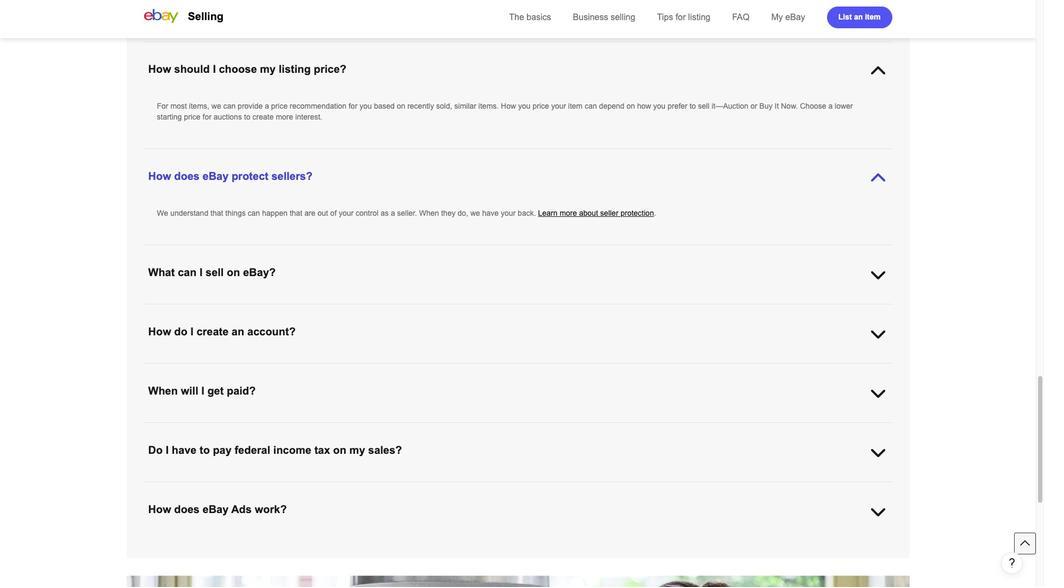 Task type: describe. For each thing, give the bounding box(es) containing it.
selling
[[611, 13, 636, 22]]

lower
[[835, 102, 854, 110]]

2 horizontal spatial help
[[798, 543, 813, 551]]

can left use
[[172, 5, 184, 14]]

days.
[[749, 424, 767, 433]]

buy inside the for most items, we can provide a price recommendation for you based on recently sold, similar items. how you price your item can depend on how you prefer to sell it—auction or buy it now. choose a lower starting price for auctions to create more interest.
[[760, 102, 773, 110]]

sent
[[393, 424, 407, 433]]

starting
[[157, 483, 183, 492]]

back.
[[518, 209, 536, 218]]

you right how
[[654, 102, 666, 110]]

a inside 'to get started, select list an item. we'll help you create and verify your account, and set-up payment information during your first listing. have your preferred payment account details on hand and be ready to receive a call or text on your phone for verification.'
[[157, 376, 161, 384]]

things
[[225, 209, 246, 218]]

1 branded from the left
[[585, 5, 612, 14]]

monday
[[511, 424, 538, 433]]

business
[[573, 13, 609, 22]]

has
[[285, 424, 297, 433]]

item inside the for most items, we can provide a price recommendation for you based on recently sold, similar items. how you price your item can depend on how you prefer to sell it—auction or buy it now. choose a lower starting price for auctions to create more interest.
[[569, 102, 583, 110]]

for right bike
[[766, 505, 775, 514]]

boxes
[[425, 5, 446, 14]]

on up the when will i get paid?
[[200, 376, 209, 384]]

ebay up by
[[315, 543, 332, 551]]

you up budget.
[[591, 543, 603, 551]]

your right verify
[[380, 365, 395, 373]]

typically
[[170, 435, 197, 444]]

how
[[638, 102, 652, 110]]

for right the today
[[230, 516, 239, 525]]

that down requirement
[[207, 505, 220, 514]]

work?
[[255, 504, 287, 516]]

that down businesses
[[343, 494, 356, 503]]

0 vertical spatial tax
[[315, 445, 330, 457]]

paid
[[616, 505, 631, 514]]

automatically
[[610, 494, 654, 503]]

are down 2022
[[287, 505, 298, 514]]

2 horizontal spatial may
[[373, 494, 387, 503]]

issue
[[596, 483, 614, 492]]

how does ebay protect sellers?
[[148, 170, 313, 182]]

we inside the for most items, we can provide a price recommendation for you based on recently sold, similar items. how you price your item can depend on how you prefer to sell it—auction or buy it now. choose a lower starting price for auctions to create more interest.
[[212, 102, 221, 110]]

on right it
[[179, 516, 188, 525]]

1 vertical spatial in
[[401, 494, 407, 503]]

for left it.
[[633, 505, 642, 514]]

1 vertical spatial tax
[[865, 483, 875, 492]]

that down profit
[[262, 516, 275, 525]]

and right -
[[784, 543, 796, 551]]

of left the 'control'
[[331, 209, 337, 218]]

friday
[[568, 424, 589, 433]]

you up among
[[222, 543, 235, 551]]

like
[[553, 483, 564, 492]]

2 packaging from the left
[[799, 5, 834, 14]]

your right the have
[[636, 365, 651, 373]]

help, opens dialogs image
[[1007, 558, 1018, 569]]

ebay up the faster.
[[157, 543, 174, 551]]

$1,000
[[777, 505, 801, 514]]

ebay left protect
[[203, 170, 229, 182]]

understand
[[170, 209, 209, 218]]

to inside after we confirm the buyer's payment has been received, payouts are sent directly to your bank account, monday through friday (excluding bank holidays), within two business days. once a payout is initiated, funds are typically available within 1-3 business days depending on your bank's normal processing time.
[[436, 424, 442, 433]]

1 horizontal spatial ads
[[231, 504, 252, 516]]

your inside the for most items, we can provide a price recommendation for you based on recently sold, similar items. how you price your item can depend on how you prefer to sell it—auction or buy it now. choose a lower starting price for auctions to create more interest.
[[552, 102, 567, 110]]

0 horizontal spatial within
[[232, 435, 251, 444]]

you left paid
[[602, 505, 614, 514]]

for down items,
[[203, 113, 212, 121]]

to left purchase.
[[690, 5, 696, 14]]

list inside 'to get started, select list an item. we'll help you create and verify your account, and set-up payment information during your first listing. have your preferred payment account details on hand and be ready to receive a call or text on your phone for verification.'
[[229, 365, 241, 373]]

2 horizontal spatial payment
[[686, 365, 715, 373]]

matter
[[507, 553, 528, 562]]

however,
[[430, 494, 462, 503]]

tips
[[658, 13, 674, 22]]

you right 'if'
[[704, 505, 716, 514]]

account, inside after we confirm the buyer's payment has been received, payouts are sent directly to your bank account, monday through friday (excluding bank holidays), within two business days. once a payout is initiated, funds are typically available within 1-3 business days depending on your bank's normal processing time.
[[480, 424, 509, 433]]

impact
[[248, 494, 271, 503]]

on down depending
[[333, 445, 347, 457]]

1 horizontal spatial .
[[655, 209, 657, 218]]

your down between
[[567, 553, 582, 562]]

create inside ebay ads can help you build your business on ebay with effective advertising tools that create a meaningful connection between you and ebay's global community of passionate buyers - and help you sell your items faster. stand out among billions of listings on ebay by putting your items in front of interested buyers no matter the size of your budget.
[[452, 543, 473, 551]]

the inside ebay ads can help you build your business on ebay with effective advertising tools that create a meaningful connection between you and ebay's global community of passionate buyers - and help you sell your items faster. stand out among billions of listings on ebay by putting your items in front of interested buyers no matter the size of your budget.
[[531, 553, 541, 562]]

you right so
[[379, 505, 391, 514]]

profit
[[268, 505, 285, 514]]

starting on jan 1, 2022, irs regulations require all businesses that process payments, including online marketplaces like ebay, to issue a form 1099-k for all sellers who receive $600 or more in sales. the new tax reporting requirement may impact your 2022 tax return that you may file in 2023. however, just because you receive a 1099-k doesn't automatically mean that you'll owe taxes on the amount reported on your 1099- k. only goods that are sold for a profit are considered taxable, so you won't owe any taxes on something you sell for less than what you paid for it. for example, if you bought a bike for $1,000 last year, and then sold it on ebay today for $700, that $700 you made would generally not be subject to income tax. check out our
[[157, 483, 877, 525]]

as
[[381, 209, 389, 218]]

for inside starting on jan 1, 2022, irs regulations require all businesses that process payments, including online marketplaces like ebay, to issue a form 1099-k for all sellers who receive $600 or more in sales. the new tax reporting requirement may impact your 2022 tax return that you may file in 2023. however, just because you receive a 1099-k doesn't automatically mean that you'll owe taxes on the amount reported on your 1099- k. only goods that are sold for a profit are considered taxable, so you won't owe any taxes on something you sell for less than what you paid for it. for example, if you bought a bike for $1,000 last year, and then sold it on ebay today for $700, that $700 you made would generally not be subject to income tax. check out our
[[652, 505, 663, 514]]

your left the 'control'
[[339, 209, 354, 218]]

does for how does ebay protect sellers?
[[174, 170, 200, 182]]

select
[[207, 365, 227, 373]]

received,
[[318, 424, 349, 433]]

global
[[645, 543, 665, 551]]

1 vertical spatial owe
[[413, 505, 427, 514]]

your up profit
[[273, 494, 288, 503]]

based
[[374, 102, 395, 110]]

a right provide
[[265, 102, 269, 110]]

sellers
[[690, 483, 712, 492]]

our
[[522, 516, 533, 525]]

can up auctions
[[223, 102, 236, 110]]

0 horizontal spatial may
[[232, 494, 246, 503]]

of down tools
[[427, 553, 434, 562]]

or inside the for most items, we can provide a price recommendation for you based on recently sold, similar items. how you price your item can depend on how you prefer to sell it—auction or buy it now. choose a lower starting price for auctions to create more interest.
[[751, 102, 758, 110]]

i right the 'do'
[[166, 445, 169, 457]]

2 all from the left
[[680, 483, 688, 492]]

recommendation
[[290, 102, 347, 110]]

1 vertical spatial business
[[266, 435, 296, 444]]

0 horizontal spatial listing
[[279, 63, 311, 75]]

the basics
[[510, 13, 552, 22]]

do i have to pay federal income tax on my sales?
[[148, 445, 402, 457]]

a left 'form'
[[616, 483, 620, 492]]

provide
[[238, 102, 263, 110]]

initiated,
[[829, 424, 857, 433]]

1 horizontal spatial taxes
[[728, 494, 746, 503]]

and left set-
[[428, 365, 441, 373]]

0 horizontal spatial help
[[206, 543, 220, 551]]

create right do
[[197, 326, 229, 338]]

to right prefer
[[690, 102, 697, 110]]

requirement
[[189, 494, 230, 503]]

how for how do i create an account?
[[148, 326, 171, 338]]

meaningful
[[482, 543, 519, 551]]

that left process
[[370, 483, 383, 492]]

form
[[622, 483, 640, 492]]

items,
[[189, 102, 210, 110]]

bank's
[[382, 435, 404, 444]]

protection
[[621, 209, 655, 218]]

can right things
[[248, 209, 260, 218]]

0 horizontal spatial have
[[172, 445, 197, 457]]

receive inside 'to get started, select list an item. we'll help you create and verify your account, and set-up payment information during your first listing. have your preferred payment account details on hand and be ready to receive a call or text on your phone for verification.'
[[855, 365, 879, 373]]

does for how does ebay ads work?
[[174, 504, 200, 516]]

now.
[[782, 102, 799, 110]]

0 vertical spatial business
[[717, 424, 747, 433]]

price?
[[314, 63, 347, 75]]

are up bank's
[[380, 424, 391, 433]]

can inside ebay ads can help you build your business on ebay with effective advertising tools that create a meaningful connection between you and ebay's global community of passionate buyers - and help you sell your items faster. stand out among billions of listings on ebay by putting your items in front of interested buyers no matter the size of your budget.
[[191, 543, 204, 551]]

1 horizontal spatial price
[[271, 102, 288, 110]]

you right items.
[[519, 102, 531, 110]]

bike
[[750, 505, 764, 514]]

2022,
[[219, 483, 238, 492]]

your up billions
[[255, 543, 270, 551]]

use
[[186, 5, 199, 14]]

can left depend
[[585, 102, 597, 110]]

1 vertical spatial taxes
[[444, 505, 462, 514]]

doesn't
[[583, 494, 608, 503]]

0 horizontal spatial my
[[260, 63, 276, 75]]

2 branded from the left
[[769, 5, 797, 14]]

after
[[157, 424, 173, 433]]

1 vertical spatial have
[[483, 209, 499, 218]]

i for create
[[191, 326, 194, 338]]

0 horizontal spatial income
[[274, 445, 312, 457]]

with
[[334, 543, 348, 551]]

for left the less
[[540, 505, 549, 514]]

paid?
[[227, 385, 256, 397]]

1 horizontal spatial my
[[350, 445, 365, 457]]

your down effective
[[365, 553, 379, 562]]

1 bank from the left
[[461, 424, 478, 433]]

your left first
[[561, 365, 576, 373]]

be inside 'to get started, select list an item. we'll help you create and verify your account, and set-up payment information during your first listing. have your preferred payment account details on hand and be ready to receive a call or text on your phone for verification.'
[[815, 365, 823, 373]]

confirm
[[187, 424, 212, 433]]

i for choose
[[213, 63, 216, 75]]

1 horizontal spatial more
[[560, 209, 577, 218]]

more
[[633, 553, 651, 562]]

you up our
[[512, 505, 524, 514]]

choose
[[801, 102, 827, 110]]

and left verify
[[345, 365, 358, 373]]

to inside 'to get started, select list an item. we'll help you create and verify your account, and set-up payment information during your first listing. have your preferred payment account details on hand and be ready to receive a call or text on your phone for verification.'
[[846, 365, 853, 373]]

can right what
[[178, 267, 197, 279]]

return
[[321, 494, 341, 503]]

are left 'tips'
[[645, 5, 656, 14]]

are right happen
[[305, 209, 316, 218]]

and right hand
[[800, 365, 812, 373]]

you down marketplaces in the bottom of the page
[[509, 494, 521, 503]]

to up doesn't
[[588, 483, 594, 492]]

account, inside 'to get started, select list an item. we'll help you create and verify your account, and set-up payment information during your first listing. have your preferred payment account details on hand and be ready to receive a call or text on your phone for verification.'
[[397, 365, 426, 373]]

your down new
[[840, 494, 855, 503]]

you'll
[[692, 494, 710, 503]]

you left already on the left top
[[282, 5, 294, 14]]

0 vertical spatial the
[[510, 13, 525, 22]]

to left the pay
[[200, 445, 210, 457]]

ebay right my
[[786, 13, 806, 22]]

on up the year,
[[830, 494, 838, 503]]

a down impact
[[262, 505, 266, 514]]

are down after
[[157, 435, 168, 444]]

or right home
[[388, 5, 395, 14]]

for left based
[[349, 102, 358, 110]]

faster.
[[157, 553, 178, 562]]

1 horizontal spatial list
[[839, 12, 853, 21]]

on up bike
[[748, 494, 757, 503]]

my ebay
[[772, 13, 806, 22]]

you can use any packaging supplies you may already have at home or get free boxes from carriers. for an added touch, ebay branded supplies are available to purchase. buy ebay branded packaging .
[[157, 5, 836, 14]]

0 vertical spatial when
[[419, 209, 439, 218]]

1 vertical spatial learn
[[612, 553, 631, 562]]

0 vertical spatial owe
[[712, 494, 726, 503]]

are up the today
[[222, 505, 233, 514]]

0 vertical spatial get
[[397, 5, 408, 14]]

would
[[332, 516, 351, 525]]

ebay left my
[[749, 5, 767, 14]]

listing.
[[592, 365, 614, 373]]

stand
[[180, 553, 200, 562]]

so
[[369, 505, 377, 514]]

that inside ebay ads can help you build your business on ebay with effective advertising tools that create a meaningful connection between you and ebay's global community of passionate buyers - and help you sell your items faster. stand out among billions of listings on ebay by putting your items in front of interested buyers no matter the size of your budget.
[[437, 543, 450, 551]]

that left things
[[211, 209, 223, 218]]

sell inside starting on jan 1, 2022, irs regulations require all businesses that process payments, including online marketplaces like ebay, to issue a form 1099-k for all sellers who receive $600 or more in sales. the new tax reporting requirement may impact your 2022 tax return that you may file in 2023. however, just because you receive a 1099-k doesn't automatically mean that you'll owe taxes on the amount reported on your 1099- k. only goods that are sold for a profit are considered taxable, so you won't owe any taxes on something you sell for less than what you paid for it. for example, if you bought a bike for $1,000 last year, and then sold it on ebay today for $700, that $700 you made would generally not be subject to income tax. check out our
[[526, 505, 538, 514]]

your down payouts
[[365, 435, 380, 444]]

you up so
[[358, 494, 370, 503]]

how do i create an account?
[[148, 326, 296, 338]]

do
[[174, 326, 188, 338]]

buy ebay branded packaging link
[[734, 5, 834, 14]]

a left bike
[[744, 505, 748, 514]]

of left listings
[[265, 553, 272, 562]]

available inside after we confirm the buyer's payment has been received, payouts are sent directly to your bank account, monday through friday (excluding bank holidays), within two business days. once a payout is initiated, funds are typically available within 1-3 business days depending on your bank's normal processing time.
[[199, 435, 229, 444]]

any inside starting on jan 1, 2022, irs regulations require all businesses that process payments, including online marketplaces like ebay, to issue a form 1099-k for all sellers who receive $600 or more in sales. the new tax reporting requirement may impact your 2022 tax return that you may file in 2023. however, just because you receive a 1099-k doesn't automatically mean that you'll owe taxes on the amount reported on your 1099- k. only goods that are sold for a profit are considered taxable, so you won't owe any taxes on something you sell for less than what you paid for it. for example, if you bought a bike for $1,000 last year, and then sold it on ebay today for $700, that $700 you made would generally not be subject to income tax. check out our
[[429, 505, 442, 514]]

on left jan
[[185, 483, 194, 492]]

your down select
[[211, 376, 226, 384]]

been
[[299, 424, 316, 433]]

community
[[668, 543, 704, 551]]

sell left ebay?
[[206, 267, 224, 279]]

about
[[580, 209, 599, 218]]

a left the lower
[[829, 102, 833, 110]]

time.
[[470, 435, 487, 444]]

advertising
[[380, 543, 417, 551]]

of right 'community'
[[706, 543, 713, 551]]

ebay right touch,
[[565, 5, 582, 14]]

what can i sell on ebay?
[[148, 267, 276, 279]]

bought
[[719, 505, 742, 514]]

0 vertical spatial buyers
[[754, 543, 777, 551]]

get inside 'to get started, select list an item. we'll help you create and verify your account, and set-up payment information during your first listing. have your preferred payment account details on hand and be ready to receive a call or text on your phone for verification.'
[[167, 365, 178, 373]]

you right $700
[[296, 516, 308, 525]]

payout
[[796, 424, 819, 433]]

1 horizontal spatial have
[[340, 5, 357, 14]]

help inside 'to get started, select list an item. we'll help you create and verify your account, and set-up payment information during your first listing. have your preferred payment account details on hand and be ready to receive a call or text on your phone for verification.'
[[291, 365, 306, 373]]

to down provide
[[244, 113, 251, 121]]

reported
[[799, 494, 827, 503]]

on right listings
[[299, 553, 308, 562]]

last
[[803, 505, 815, 514]]



Task type: vqa. For each thing, say whether or not it's contained in the screenshot.
Ground
no



Task type: locate. For each thing, give the bounding box(es) containing it.
to get started, select list an item. we'll help you create and verify your account, and set-up payment information during your first listing. have your preferred payment account details on hand and be ready to receive a call or text on your phone for verification.
[[157, 365, 879, 384]]

0 vertical spatial items
[[860, 543, 878, 551]]

you left based
[[360, 102, 372, 110]]

you down the year,
[[815, 543, 827, 551]]

size
[[543, 553, 557, 562]]

available
[[658, 5, 688, 14], [199, 435, 229, 444]]

1 packaging from the left
[[215, 5, 250, 14]]

we understand that things can happen that are out of your control as a seller. when they do, we have your back. learn more about seller protection .
[[157, 209, 657, 218]]

listings
[[274, 553, 297, 562]]

0 horizontal spatial any
[[201, 5, 213, 14]]

0 horizontal spatial buyers
[[471, 553, 494, 562]]

first
[[578, 365, 590, 373]]

0 horizontal spatial when
[[148, 385, 178, 397]]

taxable,
[[340, 505, 367, 514]]

1 vertical spatial more
[[560, 209, 577, 218]]

on right based
[[397, 102, 406, 110]]

in inside ebay ads can help you build your business on ebay with effective advertising tools that create a meaningful connection between you and ebay's global community of passionate buyers - and help you sell your items faster. stand out among billions of listings on ebay by putting your items in front of interested buyers no matter the size of your budget.
[[402, 553, 408, 562]]

through
[[540, 424, 566, 433]]

supplies
[[252, 5, 280, 14], [615, 5, 643, 14]]

1 horizontal spatial any
[[429, 505, 442, 514]]

get
[[397, 5, 408, 14], [167, 365, 178, 373], [208, 385, 224, 397]]

0 horizontal spatial available
[[199, 435, 229, 444]]

create inside the for most items, we can provide a price recommendation for you based on recently sold, similar items. how you price your item can depend on how you prefer to sell it—auction or buy it now. choose a lower starting price for auctions to create more interest.
[[253, 113, 274, 121]]

recently
[[408, 102, 434, 110]]

listing left price?
[[279, 63, 311, 75]]

2 bank from the left
[[628, 424, 645, 433]]

during
[[538, 365, 559, 373]]

payment up 3
[[253, 424, 283, 433]]

for up the mean
[[669, 483, 678, 492]]

learn right back.
[[538, 209, 558, 218]]

started,
[[180, 365, 205, 373]]

your up processing
[[444, 424, 459, 433]]

. down 'global' on the bottom right of page
[[651, 553, 653, 562]]

2 vertical spatial business
[[272, 543, 302, 551]]

amount
[[772, 494, 797, 503]]

1 horizontal spatial the
[[531, 553, 541, 562]]

or up amount
[[776, 483, 782, 492]]

mean
[[656, 494, 675, 503]]

then
[[850, 505, 865, 514]]

1 horizontal spatial for
[[495, 5, 506, 14]]

1 horizontal spatial help
[[291, 365, 306, 373]]

irs
[[240, 483, 253, 492]]

be inside starting on jan 1, 2022, irs regulations require all businesses that process payments, including online marketplaces like ebay, to issue a form 1099-k for all sellers who receive $600 or more in sales. the new tax reporting requirement may impact your 2022 tax return that you may file in 2023. however, just because you receive a 1099-k doesn't automatically mean that you'll owe taxes on the amount reported on your 1099- k. only goods that are sold for a profit are considered taxable, so you won't owe any taxes on something you sell for less than what you paid for it. for example, if you bought a bike for $1,000 last year, and then sold it on ebay today for $700, that $700 you made would generally not be subject to income tax. check out our
[[399, 516, 408, 525]]

create
[[253, 113, 274, 121], [197, 326, 229, 338], [322, 365, 343, 373], [452, 543, 473, 551]]

0 vertical spatial we
[[212, 102, 221, 110]]

1 vertical spatial the
[[834, 483, 847, 492]]

price down items,
[[184, 113, 201, 121]]

on down just
[[464, 505, 473, 514]]

the basics link
[[510, 13, 552, 22]]

1 horizontal spatial listing
[[689, 13, 711, 22]]

2 horizontal spatial get
[[397, 5, 408, 14]]

0 vertical spatial receive
[[855, 365, 879, 373]]

0 horizontal spatial packaging
[[215, 5, 250, 14]]

1 horizontal spatial buyers
[[754, 543, 777, 551]]

business
[[717, 424, 747, 433], [266, 435, 296, 444], [272, 543, 302, 551]]

it
[[775, 102, 780, 110]]

income inside starting on jan 1, 2022, irs regulations require all businesses that process payments, including online marketplaces like ebay, to issue a form 1099-k for all sellers who receive $600 or more in sales. the new tax reporting requirement may impact your 2022 tax return that you may file in 2023. however, just because you receive a 1099-k doesn't automatically mean that you'll owe taxes on the amount reported on your 1099- k. only goods that are sold for a profit are considered taxable, so you won't owe any taxes on something you sell for less than what you paid for it. for example, if you bought a bike for $1,000 last year, and then sold it on ebay today for $700, that $700 you made would generally not be subject to income tax. check out our
[[445, 516, 469, 525]]

you inside 'to get started, select list an item. we'll help you create and verify your account, and set-up payment information during your first listing. have your preferred payment account details on hand and be ready to receive a call or text on your phone for verification.'
[[308, 365, 320, 373]]

have right do,
[[483, 209, 499, 218]]

marketplaces
[[506, 483, 551, 492]]

more
[[276, 113, 293, 121], [560, 209, 577, 218], [785, 483, 802, 492]]

0 vertical spatial buy
[[734, 5, 747, 14]]

0 horizontal spatial price
[[184, 113, 201, 121]]

0 horizontal spatial items
[[381, 553, 400, 562]]

my down payouts
[[350, 445, 365, 457]]

payment
[[466, 365, 496, 373], [686, 365, 715, 373], [253, 424, 283, 433]]

0 vertical spatial for
[[495, 5, 506, 14]]

starting
[[157, 113, 182, 121]]

out
[[318, 209, 328, 218], [509, 516, 520, 525], [202, 553, 213, 562]]

an inside 'to get started, select list an item. we'll help you create and verify your account, and set-up payment information during your first listing. have your preferred payment account details on hand and be ready to receive a call or text on your phone for verification.'
[[243, 365, 252, 373]]

1 horizontal spatial income
[[445, 516, 469, 525]]

2 vertical spatial more
[[785, 483, 802, 492]]

a inside after we confirm the buyer's payment has been received, payouts are sent directly to your bank account, monday through friday (excluding bank holidays), within two business days. once a payout is initiated, funds are typically available within 1-3 business days depending on your bank's normal processing time.
[[790, 424, 794, 433]]

do,
[[458, 209, 469, 218]]

when will i get paid?
[[148, 385, 256, 397]]

or inside 'to get started, select list an item. we'll help you create and verify your account, and set-up payment information during your first listing. have your preferred payment account details on hand and be ready to receive a call or text on your phone for verification.'
[[177, 376, 184, 384]]

may
[[297, 5, 311, 14], [232, 494, 246, 503], [373, 494, 387, 503]]

1 vertical spatial receive
[[730, 483, 754, 492]]

how for how does ebay ads work?
[[148, 504, 171, 516]]

for up starting
[[157, 102, 168, 110]]

already
[[313, 5, 338, 14]]

1 vertical spatial account,
[[480, 424, 509, 433]]

that up example,
[[678, 494, 690, 503]]

1 horizontal spatial out
[[318, 209, 328, 218]]

1 horizontal spatial be
[[815, 365, 823, 373]]

the
[[214, 424, 225, 433], [759, 494, 769, 503], [531, 553, 541, 562]]

2 vertical spatial have
[[172, 445, 197, 457]]

out left our
[[509, 516, 520, 525]]

control
[[356, 209, 379, 218]]

buyers left -
[[754, 543, 777, 551]]

items.
[[479, 102, 499, 110]]

i right the will
[[202, 385, 205, 397]]

receive right ready
[[855, 365, 879, 373]]

they
[[441, 209, 456, 218]]

0 vertical spatial k
[[662, 483, 667, 492]]

ebay down requirement
[[203, 504, 229, 516]]

1 horizontal spatial available
[[658, 5, 688, 14]]

business up the do i have to pay federal income tax on my sales?
[[266, 435, 296, 444]]

0 vertical spatial sold
[[235, 505, 249, 514]]

0 horizontal spatial branded
[[585, 5, 612, 14]]

when
[[419, 209, 439, 218], [148, 385, 178, 397]]

1 vertical spatial k
[[576, 494, 581, 503]]

0 horizontal spatial taxes
[[444, 505, 462, 514]]

it
[[173, 516, 177, 525]]

0 horizontal spatial 1099-
[[556, 494, 576, 503]]

sell inside ebay ads can help you build your business on ebay with effective advertising tools that create a meaningful connection between you and ebay's global community of passionate buyers - and help you sell your items faster. stand out among billions of listings on ebay by putting your items in front of interested buyers no matter the size of your budget.
[[829, 543, 841, 551]]

the inside starting on jan 1, 2022, irs regulations require all businesses that process payments, including online marketplaces like ebay, to issue a form 1099-k for all sellers who receive $600 or more in sales. the new tax reporting requirement may impact your 2022 tax return that you may file in 2023. however, just because you receive a 1099-k doesn't automatically mean that you'll owe taxes on the amount reported on your 1099- k. only goods that are sold for a profit are considered taxable, so you won't owe any taxes on something you sell for less than what you paid for it. for example, if you bought a bike for $1,000 last year, and then sold it on ebay today for $700, that $700 you made would generally not be subject to income tax. check out our
[[759, 494, 769, 503]]

k up the mean
[[662, 483, 667, 492]]

2 does from the top
[[174, 504, 200, 516]]

income
[[274, 445, 312, 457], [445, 516, 469, 525]]

prefer
[[668, 102, 688, 110]]

list an item link
[[828, 7, 893, 28]]

0 vertical spatial account,
[[397, 365, 426, 373]]

businesses
[[330, 483, 368, 492]]

ebay left by
[[310, 553, 327, 562]]

on left ebay?
[[227, 267, 240, 279]]

create inside 'to get started, select list an item. we'll help you create and verify your account, and set-up payment information during your first listing. have your preferred payment account details on hand and be ready to receive a call or text on your phone for verification.'
[[322, 365, 343, 373]]

in up reported
[[804, 483, 810, 492]]

subject
[[410, 516, 434, 525]]

out inside starting on jan 1, 2022, irs regulations require all businesses that process payments, including online marketplaces like ebay, to issue a form 1099-k for all sellers who receive $600 or more in sales. the new tax reporting requirement may impact your 2022 tax return that you may file in 2023. however, just because you receive a 1099-k doesn't automatically mean that you'll owe taxes on the amount reported on your 1099- k. only goods that are sold for a profit are considered taxable, so you won't owe any taxes on something you sell for less than what you paid for it. for example, if you bought a bike for $1,000 last year, and then sold it on ebay today for $700, that $700 you made would generally not be subject to income tax. check out our
[[509, 516, 520, 525]]

help right -
[[798, 543, 813, 551]]

payment left account
[[686, 365, 715, 373]]

does
[[174, 170, 200, 182], [174, 504, 200, 516]]

2 vertical spatial tax
[[309, 494, 319, 503]]

sell inside the for most items, we can provide a price recommendation for you based on recently sold, similar items. how you price your item can depend on how you prefer to sell it—auction or buy it now. choose a lower starting price for auctions to create more interest.
[[699, 102, 710, 110]]

for inside the for most items, we can provide a price recommendation for you based on recently sold, similar items. how you price your item can depend on how you prefer to sell it—auction or buy it now. choose a lower starting price for auctions to create more interest.
[[157, 102, 168, 110]]

receive down marketplaces in the bottom of the page
[[523, 494, 548, 503]]

that right happen
[[290, 209, 303, 218]]

sellers?
[[272, 170, 313, 182]]

federal
[[235, 445, 270, 457]]

for down item.
[[251, 376, 260, 384]]

packaging
[[215, 5, 250, 14], [799, 5, 834, 14]]

how inside the for most items, we can provide a price recommendation for you based on recently sold, similar items. how you price your item can depend on how you prefer to sell it—auction or buy it now. choose a lower starting price for auctions to create more interest.
[[501, 102, 517, 110]]

a right as
[[391, 209, 395, 218]]

a inside ebay ads can help you build your business on ebay with effective advertising tools that create a meaningful connection between you and ebay's global community of passionate buyers - and help you sell your items faster. stand out among billions of listings on ebay by putting your items in front of interested buyers no matter the size of your budget.
[[475, 543, 480, 551]]

may up so
[[373, 494, 387, 503]]

0 vertical spatial listing
[[689, 13, 711, 22]]

0 vertical spatial learn
[[538, 209, 558, 218]]

2 vertical spatial for
[[652, 505, 663, 514]]

items down the then
[[860, 543, 878, 551]]

of
[[331, 209, 337, 218], [706, 543, 713, 551], [265, 553, 272, 562], [427, 553, 434, 562], [559, 553, 565, 562]]

1 horizontal spatial sold
[[235, 505, 249, 514]]

available up the pay
[[199, 435, 229, 444]]

tax
[[315, 445, 330, 457], [865, 483, 875, 492], [309, 494, 319, 503]]

on
[[397, 102, 406, 110], [627, 102, 636, 110], [227, 267, 240, 279], [770, 365, 779, 373], [200, 376, 209, 384], [354, 435, 363, 444], [333, 445, 347, 457], [185, 483, 194, 492], [748, 494, 757, 503], [830, 494, 838, 503], [464, 505, 473, 514], [179, 516, 188, 525], [304, 543, 312, 551], [299, 553, 308, 562]]

1 vertical spatial any
[[429, 505, 442, 514]]

2 vertical spatial the
[[531, 553, 541, 562]]

ebay down the goods
[[190, 516, 207, 525]]

0 horizontal spatial the
[[510, 13, 525, 22]]

i right should
[[213, 63, 216, 75]]

0 horizontal spatial .
[[651, 553, 653, 562]]

on left hand
[[770, 365, 779, 373]]

to right subject
[[436, 516, 443, 525]]

1 horizontal spatial get
[[208, 385, 224, 397]]

we right do,
[[471, 209, 480, 218]]

how for how should i choose my listing price?
[[148, 63, 171, 75]]

a left meaningful
[[475, 543, 480, 551]]

that up interested
[[437, 543, 450, 551]]

do
[[148, 445, 163, 457]]

2 horizontal spatial price
[[533, 102, 550, 110]]

get up call
[[167, 365, 178, 373]]

ads inside ebay ads can help you build your business on ebay with effective advertising tools that create a meaningful connection between you and ebay's global community of passionate buyers - and help you sell your items faster. stand out among billions of listings on ebay by putting your items in front of interested buyers no matter the size of your budget.
[[176, 543, 189, 551]]

budget.
[[584, 553, 610, 562]]

choose
[[219, 63, 257, 75]]

payment inside after we confirm the buyer's payment has been received, payouts are sent directly to your bank account, monday through friday (excluding bank holidays), within two business days. once a payout is initiated, funds are typically available within 1-3 business days depending on your bank's normal processing time.
[[253, 424, 283, 433]]

1 supplies from the left
[[252, 5, 280, 14]]

1 horizontal spatial 1099-
[[642, 483, 662, 492]]

1 horizontal spatial buy
[[760, 102, 773, 110]]

can
[[172, 5, 184, 14], [223, 102, 236, 110], [585, 102, 597, 110], [248, 209, 260, 218], [178, 267, 197, 279], [191, 543, 204, 551]]

on inside after we confirm the buyer's payment has been received, payouts are sent directly to your bank account, monday through friday (excluding bank holidays), within two business days. once a payout is initiated, funds are typically available within 1-3 business days depending on your bank's normal processing time.
[[354, 435, 363, 444]]

2022
[[290, 494, 307, 503]]

or right call
[[177, 376, 184, 384]]

0 horizontal spatial out
[[202, 553, 213, 562]]

3
[[260, 435, 264, 444]]

ads up stand
[[176, 543, 189, 551]]

verification.
[[262, 376, 301, 384]]

effective
[[350, 543, 378, 551]]

0 vertical spatial any
[[201, 5, 213, 14]]

have
[[340, 5, 357, 14], [483, 209, 499, 218], [172, 445, 197, 457]]

is
[[821, 424, 827, 433]]

2 horizontal spatial receive
[[855, 365, 879, 373]]

1 all from the left
[[320, 483, 328, 492]]

i right what
[[200, 267, 203, 279]]

account, up 'time.'
[[480, 424, 509, 433]]

price
[[271, 102, 288, 110], [533, 102, 550, 110], [184, 113, 201, 121]]

k down ebay,
[[576, 494, 581, 503]]

0 vertical spatial does
[[174, 170, 200, 182]]

1 horizontal spatial the
[[834, 483, 847, 492]]

0 vertical spatial list
[[839, 12, 853, 21]]

business inside ebay ads can help you build your business on ebay with effective advertising tools that create a meaningful connection between you and ebay's global community of passionate buyers - and help you sell your items faster. stand out among billions of listings on ebay by putting your items in front of interested buyers no matter the size of your budget.
[[272, 543, 302, 551]]

1 horizontal spatial items
[[860, 543, 878, 551]]

your left depend
[[552, 102, 567, 110]]

more inside starting on jan 1, 2022, irs regulations require all businesses that process payments, including online marketplaces like ebay, to issue a form 1099-k for all sellers who receive $600 or more in sales. the new tax reporting requirement may impact your 2022 tax return that you may file in 2023. however, just because you receive a 1099-k doesn't automatically mean that you'll owe taxes on the amount reported on your 1099- k. only goods that are sold for a profit are considered taxable, so you won't owe any taxes on something you sell for less than what you paid for it. for example, if you bought a bike for $1,000 last year, and then sold it on ebay today for $700, that $700 you made would generally not be subject to income tax. check out our
[[785, 483, 802, 492]]

ebay ads can help you build your business on ebay with effective advertising tools that create a meaningful connection between you and ebay's global community of passionate buyers - and help you sell your items faster. stand out among billions of listings on ebay by putting your items in front of interested buyers no matter the size of your budget.
[[157, 543, 878, 562]]

owe down who
[[712, 494, 726, 503]]

buy
[[734, 5, 747, 14], [760, 102, 773, 110]]

learn more .
[[612, 553, 653, 562]]

branded right the faq link
[[769, 5, 797, 14]]

2 vertical spatial receive
[[523, 494, 548, 503]]

for inside 'to get started, select list an item. we'll help you create and verify your account, and set-up payment information during your first listing. have your preferred payment account details on hand and be ready to receive a call or text on your phone for verification.'
[[251, 376, 260, 384]]

we up typically
[[175, 424, 185, 433]]

be left ready
[[815, 365, 823, 373]]

0 horizontal spatial sold
[[157, 516, 171, 525]]

2 vertical spatial in
[[402, 553, 408, 562]]

1 horizontal spatial within
[[682, 424, 701, 433]]

we inside after we confirm the buyer's payment has been received, payouts are sent directly to your bank account, monday through friday (excluding bank holidays), within two business days. once a payout is initiated, funds are typically available within 1-3 business days depending on your bank's normal processing time.
[[175, 424, 185, 433]]

2 horizontal spatial more
[[785, 483, 802, 492]]

to
[[690, 5, 696, 14], [690, 102, 697, 110], [244, 113, 251, 121], [846, 365, 853, 373], [436, 424, 442, 433], [200, 445, 210, 457], [588, 483, 594, 492], [436, 516, 443, 525]]

help
[[291, 365, 306, 373], [206, 543, 220, 551], [798, 543, 813, 551]]

1 horizontal spatial packaging
[[799, 5, 834, 14]]

2 supplies from the left
[[615, 5, 643, 14]]

the left basics
[[510, 13, 525, 22]]

tips for listing link
[[658, 13, 711, 22]]

1 horizontal spatial may
[[297, 5, 311, 14]]

0 vertical spatial taxes
[[728, 494, 746, 503]]

0 horizontal spatial get
[[167, 365, 178, 373]]

jan
[[196, 483, 208, 492]]

example,
[[665, 505, 696, 514]]

hand
[[781, 365, 798, 373]]

or inside starting on jan 1, 2022, irs regulations require all businesses that process payments, including online marketplaces like ebay, to issue a form 1099-k for all sellers who receive $600 or more in sales. the new tax reporting requirement may impact your 2022 tax return that you may file in 2023. however, just because you receive a 1099-k doesn't automatically mean that you'll owe taxes on the amount reported on your 1099- k. only goods that are sold for a profit are considered taxable, so you won't owe any taxes on something you sell for less than what you paid for it. for example, if you bought a bike for $1,000 last year, and then sold it on ebay today for $700, that $700 you made would generally not be subject to income tax. check out our
[[776, 483, 782, 492]]

1 horizontal spatial item
[[866, 12, 881, 21]]

how for how does ebay protect sellers?
[[148, 170, 171, 182]]

for down impact
[[251, 505, 260, 514]]

2 horizontal spatial .
[[834, 5, 836, 14]]

. right the seller
[[655, 209, 657, 218]]

ebay inside starting on jan 1, 2022, irs regulations require all businesses that process payments, including online marketplaces like ebay, to issue a form 1099-k for all sellers who receive $600 or more in sales. the new tax reporting requirement may impact your 2022 tax return that you may file in 2023. however, just because you receive a 1099-k doesn't automatically mean that you'll owe taxes on the amount reported on your 1099- k. only goods that are sold for a profit are considered taxable, so you won't owe any taxes on something you sell for less than what you paid for it. for example, if you bought a bike for $1,000 last year, and then sold it on ebay today for $700, that $700 you made would generally not be subject to income tax. check out our
[[190, 516, 207, 525]]

more inside the for most items, we can provide a price recommendation for you based on recently sold, similar items. how you price your item can depend on how you prefer to sell it—auction or buy it now. choose a lower starting price for auctions to create more interest.
[[276, 113, 293, 121]]

2 vertical spatial we
[[175, 424, 185, 433]]

0 vertical spatial more
[[276, 113, 293, 121]]

1 horizontal spatial when
[[419, 209, 439, 218]]

payment right up
[[466, 365, 496, 373]]

the inside starting on jan 1, 2022, irs regulations require all businesses that process payments, including online marketplaces like ebay, to issue a form 1099-k for all sellers who receive $600 or more in sales. the new tax reporting requirement may impact your 2022 tax return that you may file in 2023. however, just because you receive a 1099-k doesn't automatically mean that you'll owe taxes on the amount reported on your 1099- k. only goods that are sold for a profit are considered taxable, so you won't owe any taxes on something you sell for less than what you paid for it. for example, if you bought a bike for $1,000 last year, and then sold it on ebay today for $700, that $700 you made would generally not be subject to income tax. check out our
[[834, 483, 847, 492]]

2 horizontal spatial out
[[509, 516, 520, 525]]

learn more about seller protection link
[[538, 209, 655, 218]]

selling
[[188, 10, 224, 22]]

we'll
[[273, 365, 289, 373]]

sold
[[235, 505, 249, 514], [157, 516, 171, 525]]

help right the "we'll"
[[291, 365, 306, 373]]

listing right 'tips'
[[689, 13, 711, 22]]

1 does from the top
[[174, 170, 200, 182]]

0 vertical spatial in
[[804, 483, 810, 492]]

more up amount
[[785, 483, 802, 492]]

your down the then
[[843, 543, 858, 551]]

and inside starting on jan 1, 2022, irs regulations require all businesses that process payments, including online marketplaces like ebay, to issue a form 1099-k for all sellers who receive $600 or more in sales. the new tax reporting requirement may impact your 2022 tax return that you may file in 2023. however, just because you receive a 1099-k doesn't automatically mean that you'll owe taxes on the amount reported on your 1099- k. only goods that are sold for a profit are considered taxable, so you won't owe any taxes on something you sell for less than what you paid for it. for example, if you bought a bike for $1,000 last year, and then sold it on ebay today for $700, that $700 you made would generally not be subject to income tax. check out our
[[836, 505, 848, 514]]

depending
[[317, 435, 352, 444]]

file
[[389, 494, 399, 503]]

2 horizontal spatial 1099-
[[857, 494, 877, 503]]

on left how
[[627, 102, 636, 110]]

0 vertical spatial my
[[260, 63, 276, 75]]

a up the less
[[550, 494, 554, 503]]

receive right who
[[730, 483, 754, 492]]

out inside ebay ads can help you build your business on ebay with effective advertising tools that create a meaningful connection between you and ebay's global community of passionate buyers - and help you sell your items faster. stand out among billions of listings on ebay by putting your items in front of interested buyers no matter the size of your budget.
[[202, 553, 213, 562]]

1 vertical spatial my
[[350, 445, 365, 457]]

similar
[[455, 102, 477, 110]]

i for get
[[202, 385, 205, 397]]

can up stand
[[191, 543, 204, 551]]

1 horizontal spatial all
[[680, 483, 688, 492]]

the inside after we confirm the buyer's payment has been received, payouts are sent directly to your bank account, monday through friday (excluding bank holidays), within two business days. once a payout is initiated, funds are typically available within 1-3 business days depending on your bank's normal processing time.
[[214, 424, 225, 433]]

1 horizontal spatial payment
[[466, 365, 496, 373]]

all up return
[[320, 483, 328, 492]]

days
[[298, 435, 315, 444]]

income down the days
[[274, 445, 312, 457]]

buy left "it"
[[760, 102, 773, 110]]

0 vertical spatial out
[[318, 209, 328, 218]]

tax down depending
[[315, 445, 330, 457]]

something
[[475, 505, 510, 514]]

i right do
[[191, 326, 194, 338]]

for right 'tips'
[[676, 13, 686, 22]]

0 horizontal spatial item
[[569, 102, 583, 110]]

of right size
[[559, 553, 565, 562]]

0 horizontal spatial we
[[175, 424, 185, 433]]

business selling
[[573, 13, 636, 22]]

tax up considered
[[309, 494, 319, 503]]

1 horizontal spatial we
[[212, 102, 221, 110]]

help up among
[[206, 543, 220, 551]]

learn more link
[[612, 553, 651, 562]]

faq
[[733, 13, 750, 22]]

ads down impact
[[231, 504, 252, 516]]

interested
[[436, 553, 469, 562]]

1,
[[210, 483, 217, 492]]

year,
[[817, 505, 833, 514]]

funds
[[859, 424, 878, 433]]

1 vertical spatial we
[[471, 209, 480, 218]]

1 horizontal spatial receive
[[730, 483, 754, 492]]

available left purchase.
[[658, 5, 688, 14]]

purchase.
[[698, 5, 732, 14]]

your left back.
[[501, 209, 516, 218]]

business selling link
[[573, 13, 636, 22]]

1 horizontal spatial k
[[662, 483, 667, 492]]

that
[[211, 209, 223, 218], [290, 209, 303, 218], [370, 483, 383, 492], [343, 494, 356, 503], [678, 494, 690, 503], [207, 505, 220, 514], [262, 516, 275, 525], [437, 543, 450, 551]]

2 horizontal spatial for
[[652, 505, 663, 514]]

an
[[508, 5, 517, 14], [855, 12, 864, 21], [232, 326, 244, 338], [243, 365, 252, 373]]

i for sell
[[200, 267, 203, 279]]

2 vertical spatial .
[[651, 553, 653, 562]]

0 horizontal spatial buy
[[734, 5, 747, 14]]

1 vertical spatial the
[[759, 494, 769, 503]]

any down however,
[[429, 505, 442, 514]]



